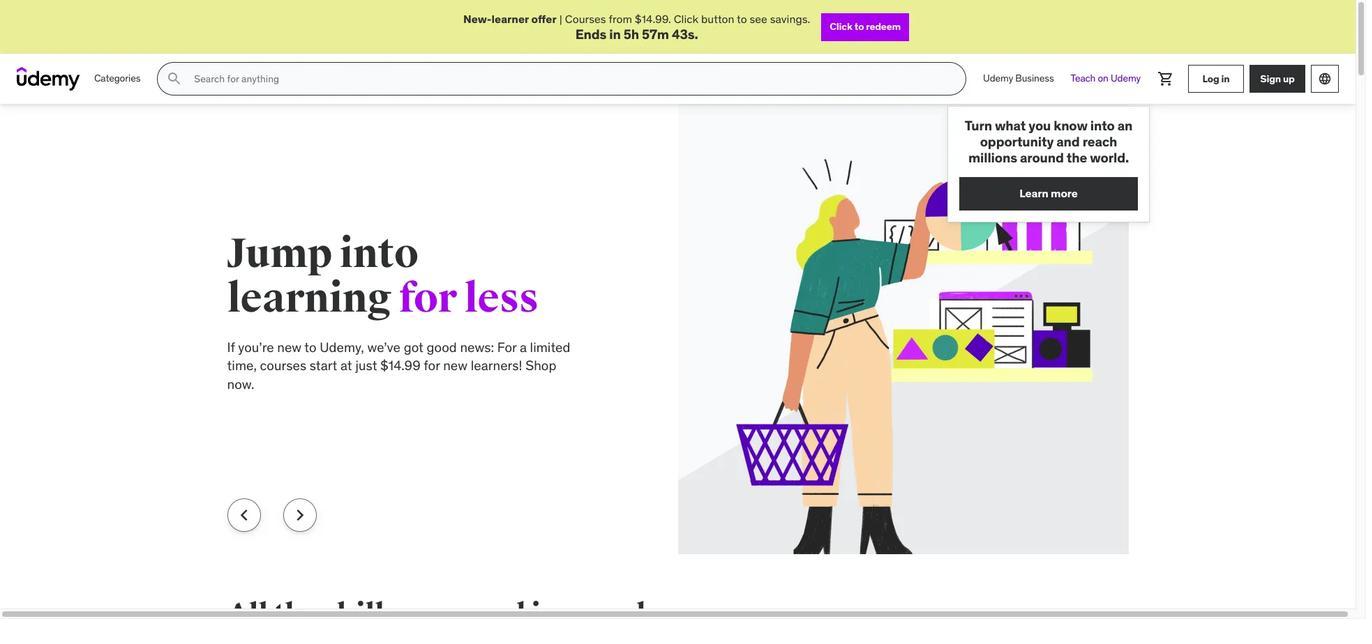 Task type: locate. For each thing, give the bounding box(es) containing it.
udemy
[[983, 72, 1013, 85], [1111, 72, 1141, 85]]

start
[[310, 358, 337, 374]]

opportunity
[[980, 133, 1054, 150]]

into inside turn what you know into an opportunity and reach millions around the world.
[[1091, 117, 1115, 134]]

time,
[[227, 358, 257, 374]]

0 vertical spatial in
[[609, 26, 621, 43]]

we've
[[367, 339, 401, 356]]

click inside button
[[830, 20, 853, 33]]

in
[[609, 26, 621, 43], [1222, 72, 1230, 85]]

1 vertical spatial for
[[424, 358, 440, 374]]

previous image
[[233, 505, 255, 527]]

udemy business
[[983, 72, 1054, 85]]

0 horizontal spatial into
[[340, 229, 418, 279]]

click
[[674, 12, 699, 26], [830, 20, 853, 33]]

on
[[1098, 72, 1109, 85]]

new
[[277, 339, 302, 356], [443, 358, 468, 374]]

an
[[1118, 117, 1133, 134]]

1 horizontal spatial to
[[737, 12, 747, 26]]

0 horizontal spatial udemy
[[983, 72, 1013, 85]]

jump
[[227, 229, 332, 279]]

into inside jump into learning
[[340, 229, 418, 279]]

log in link
[[1189, 65, 1244, 93]]

to left see
[[737, 12, 747, 26]]

ends
[[576, 26, 607, 43]]

1 horizontal spatial into
[[1091, 117, 1115, 134]]

choose a language image
[[1318, 72, 1332, 86]]

to
[[737, 12, 747, 26], [855, 20, 864, 33], [305, 339, 317, 356]]

udemy right on
[[1111, 72, 1141, 85]]

you're
[[238, 339, 274, 356]]

news:
[[460, 339, 494, 356]]

2 horizontal spatial to
[[855, 20, 864, 33]]

to up start
[[305, 339, 317, 356]]

$14.99
[[380, 358, 421, 374]]

log
[[1203, 72, 1220, 85]]

if
[[227, 339, 235, 356]]

offer
[[532, 12, 557, 26]]

for up good
[[399, 274, 457, 324]]

1 vertical spatial in
[[1222, 72, 1230, 85]]

turn
[[965, 117, 992, 134]]

jump into learning
[[227, 229, 418, 324]]

0 vertical spatial into
[[1091, 117, 1115, 134]]

udemy left business
[[983, 72, 1013, 85]]

courses
[[565, 12, 606, 26]]

next image
[[289, 505, 311, 527]]

new down good
[[443, 358, 468, 374]]

1 horizontal spatial udemy
[[1111, 72, 1141, 85]]

udemy image
[[17, 67, 80, 91]]

click up .
[[674, 12, 699, 26]]

1 horizontal spatial click
[[830, 20, 853, 33]]

1 vertical spatial into
[[340, 229, 418, 279]]

millions
[[969, 149, 1018, 166]]

turn what you know into an opportunity and reach millions around the world.
[[965, 117, 1133, 166]]

to left redeem
[[855, 20, 864, 33]]

for less
[[399, 274, 539, 324]]

in right the log
[[1222, 72, 1230, 85]]

learn more
[[1020, 186, 1078, 200]]

into
[[1091, 117, 1115, 134], [340, 229, 418, 279]]

log in
[[1203, 72, 1230, 85]]

for
[[399, 274, 457, 324], [424, 358, 440, 374]]

teach on udemy link
[[1063, 62, 1149, 96]]

shopping cart with 0 items image
[[1158, 71, 1175, 87]]

savings.
[[770, 12, 810, 26]]

0 horizontal spatial click
[[674, 12, 699, 26]]

0 horizontal spatial new
[[277, 339, 302, 356]]

1 horizontal spatial new
[[443, 358, 468, 374]]

0 horizontal spatial in
[[609, 26, 621, 43]]

good
[[427, 339, 457, 356]]

for down good
[[424, 358, 440, 374]]

0 horizontal spatial to
[[305, 339, 317, 356]]

limited
[[530, 339, 571, 356]]

courses
[[260, 358, 307, 374]]

in down from
[[609, 26, 621, 43]]

categories button
[[86, 62, 149, 96]]

click to redeem
[[830, 20, 901, 33]]

know
[[1054, 117, 1088, 134]]

shop
[[526, 358, 557, 374]]

button
[[701, 12, 735, 26]]

at
[[341, 358, 352, 374]]

reach
[[1083, 133, 1118, 150]]

Search for anything text field
[[191, 67, 949, 91]]

0 vertical spatial new
[[277, 339, 302, 356]]

click left redeem
[[830, 20, 853, 33]]

learn more link
[[960, 177, 1138, 210]]

new-
[[463, 12, 492, 26]]

if you're new to udemy, we've got good news: for a limited time, courses start at just $14.99 for new learners! shop now.
[[227, 339, 571, 393]]

new up courses
[[277, 339, 302, 356]]

$14.99.
[[635, 12, 671, 26]]



Task type: vqa. For each thing, say whether or not it's contained in the screenshot.
Netapp image
no



Task type: describe. For each thing, give the bounding box(es) containing it.
learning
[[227, 274, 392, 324]]

around
[[1020, 149, 1064, 166]]

click inside new-learner offer | courses from $14.99. click button to see savings. ends in 5h 57m 43s .
[[674, 12, 699, 26]]

categories
[[94, 72, 141, 85]]

udemy,
[[320, 339, 364, 356]]

1 horizontal spatial in
[[1222, 72, 1230, 85]]

5h 57m 43s
[[624, 26, 695, 43]]

more
[[1051, 186, 1078, 200]]

up
[[1283, 72, 1295, 85]]

2 udemy from the left
[[1111, 72, 1141, 85]]

redeem
[[866, 20, 901, 33]]

you
[[1029, 117, 1051, 134]]

.
[[695, 26, 698, 43]]

click to redeem button
[[822, 13, 909, 41]]

what
[[995, 117, 1026, 134]]

0 vertical spatial for
[[399, 274, 457, 324]]

learner
[[492, 12, 529, 26]]

sign
[[1261, 72, 1281, 85]]

from
[[609, 12, 632, 26]]

sign up link
[[1250, 65, 1306, 93]]

business
[[1016, 72, 1054, 85]]

submit search image
[[166, 71, 183, 87]]

sign up
[[1261, 72, 1295, 85]]

got
[[404, 339, 424, 356]]

to inside button
[[855, 20, 864, 33]]

to inside if you're new to udemy, we've got good news: for a limited time, courses start at just $14.99 for new learners! shop now.
[[305, 339, 317, 356]]

1 vertical spatial new
[[443, 358, 468, 374]]

new-learner offer | courses from $14.99. click button to see savings. ends in 5h 57m 43s .
[[463, 12, 810, 43]]

a
[[520, 339, 527, 356]]

and
[[1057, 133, 1080, 150]]

udemy business link
[[975, 62, 1063, 96]]

just
[[355, 358, 377, 374]]

learners!
[[471, 358, 522, 374]]

for
[[497, 339, 517, 356]]

for inside if you're new to udemy, we've got good news: for a limited time, courses start at just $14.99 for new learners! shop now.
[[424, 358, 440, 374]]

|
[[560, 12, 562, 26]]

to inside new-learner offer | courses from $14.99. click button to see savings. ends in 5h 57m 43s .
[[737, 12, 747, 26]]

teach
[[1071, 72, 1096, 85]]

learn
[[1020, 186, 1049, 200]]

in inside new-learner offer | courses from $14.99. click button to see savings. ends in 5h 57m 43s .
[[609, 26, 621, 43]]

now.
[[227, 376, 254, 393]]

world.
[[1090, 149, 1129, 166]]

1 udemy from the left
[[983, 72, 1013, 85]]

the
[[1067, 149, 1087, 166]]

teach on udemy
[[1071, 72, 1141, 85]]

less
[[465, 274, 539, 324]]

see
[[750, 12, 768, 26]]



